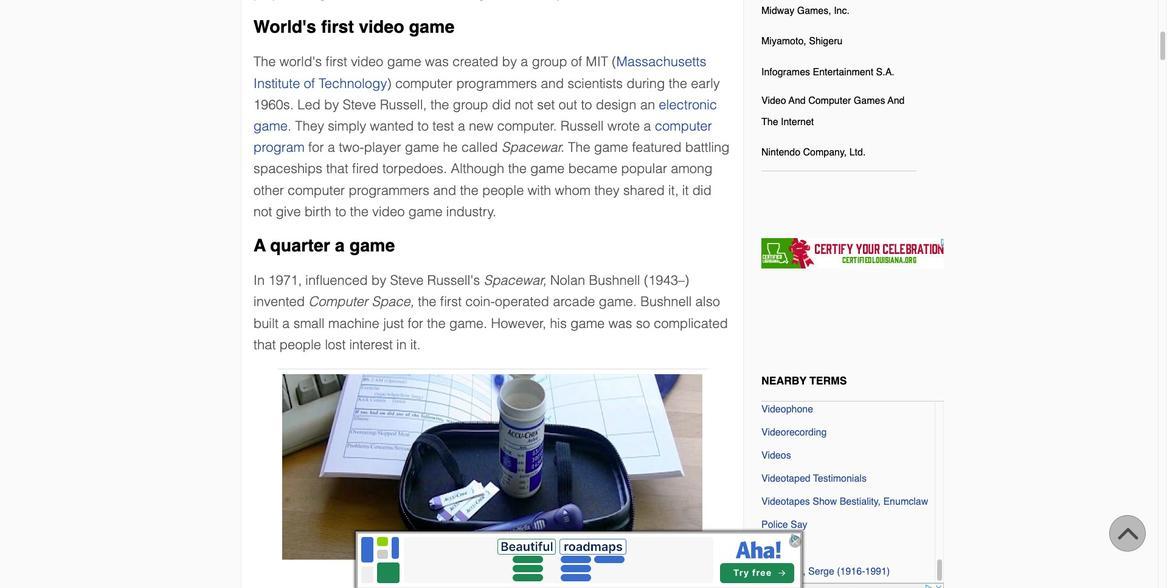Task type: describe. For each thing, give the bounding box(es) containing it.
the right birth
[[350, 204, 369, 219]]

serge
[[809, 567, 835, 578]]

videotext link
[[762, 540, 802, 555]]

a left two-
[[328, 140, 335, 155]]

fired
[[352, 161, 379, 177]]

popular
[[621, 161, 667, 177]]

in
[[397, 338, 407, 353]]

that inside the first coin-operated arcade game. bushnell also built a small machine just for the game. however, his game was so complicated that people lost interest in it.
[[254, 338, 276, 353]]

computer space,
[[309, 295, 414, 310]]

inc.
[[834, 6, 850, 17]]

an
[[640, 97, 655, 112]]

viderman, serge (1916-1991) link
[[762, 563, 890, 579]]

spacewar,
[[484, 273, 547, 289]]

that inside the game featured battling spaceships that fired torpedoes. although the game became popular among other computer programmers and the people with whom they shared it, it did not give birth to the video game industry.
[[326, 161, 349, 177]]

entertainment
[[813, 67, 874, 78]]

games
[[854, 95, 886, 106]]

in
[[254, 273, 265, 289]]

industry.
[[446, 204, 497, 219]]

videophone link
[[762, 401, 814, 416]]

videorecording link
[[762, 424, 827, 439]]

out
[[559, 97, 577, 112]]

a up influenced
[[335, 236, 345, 256]]

0 vertical spatial by
[[502, 54, 517, 70]]

the right just
[[427, 316, 446, 331]]

nintendo company, ltd.
[[762, 147, 866, 158]]

0 vertical spatial advertisement region
[[756, 239, 950, 269]]

operated
[[495, 295, 549, 310]]

give
[[276, 204, 301, 219]]

did inside the game featured battling spaceships that fired torpedoes. although the game became popular among other computer programmers and the people with whom they shared it, it did not give birth to the video game industry.
[[693, 183, 712, 198]]

nintendo
[[762, 147, 801, 158]]

programmers inside ) computer programmers and scientists during the early 1960s. led by steve russell, the group did not set out to design an
[[456, 76, 537, 91]]

police
[[762, 520, 788, 531]]

complicated
[[654, 316, 728, 331]]

videotext
[[762, 544, 802, 555]]

quarter
[[270, 236, 330, 256]]

other
[[254, 183, 284, 198]]

called
[[462, 140, 498, 155]]

games,
[[797, 6, 832, 17]]

computer inside video and computer games and the internet
[[809, 95, 851, 106]]

the for world's
[[254, 54, 276, 70]]

videophone
[[762, 404, 814, 415]]

nearby terms
[[762, 375, 847, 387]]

wanted
[[370, 119, 414, 134]]

)
[[387, 76, 392, 91]]

game up ')'
[[387, 54, 421, 70]]

viderman, serge (1916-1991)
[[762, 567, 890, 578]]

bushnell inside nolan bushnell (1943–) invented
[[589, 273, 640, 289]]

videos link
[[762, 447, 791, 462]]

a right created
[[521, 54, 528, 70]]

they
[[295, 119, 324, 134]]

game up the world's first video game was created by a group of mit (
[[409, 17, 455, 37]]

battling
[[686, 140, 730, 155]]

bestiality,
[[840, 497, 881, 508]]

spacewar.
[[502, 140, 565, 155]]

it.
[[410, 338, 421, 353]]

russell
[[561, 119, 604, 134]]

although
[[451, 161, 505, 177]]

electronic game
[[254, 97, 717, 134]]

game up with at top
[[531, 161, 565, 177]]

the world's first video game was created by a group of mit (
[[254, 54, 617, 70]]

simply
[[328, 119, 366, 134]]

shigeru
[[809, 36, 843, 47]]

) computer programmers and scientists during the early 1960s. led by steve russell, the group did not set out to design an
[[254, 76, 720, 112]]

electronic
[[659, 97, 717, 112]]

0 vertical spatial group
[[532, 54, 568, 70]]

just
[[383, 316, 404, 331]]

computer inside ) computer programmers and scientists during the early 1960s. led by steve russell, the group did not set out to design an
[[395, 76, 453, 91]]

1 vertical spatial first
[[326, 54, 347, 70]]

video player application
[[282, 375, 703, 589]]

it,
[[669, 183, 679, 198]]

infogrames
[[762, 67, 810, 78]]

and inside the game featured battling spaceships that fired torpedoes. although the game became popular among other computer programmers and the people with whom they shared it, it did not give birth to the video game industry.
[[433, 183, 456, 198]]

whom
[[555, 183, 591, 198]]

people inside the game featured battling spaceships that fired torpedoes. although the game became popular among other computer programmers and the people with whom they shared it, it did not give birth to the video game industry.
[[482, 183, 524, 198]]

with
[[528, 183, 551, 198]]

he
[[443, 140, 458, 155]]

1 vertical spatial to
[[418, 119, 429, 134]]

in 1971, influenced by steve russell's spacewar,
[[254, 273, 547, 289]]

design
[[596, 97, 637, 112]]

world's first video game
[[254, 17, 455, 37]]

technology
[[319, 76, 387, 91]]

bushnell inside the first coin-operated arcade game. bushnell also built a small machine just for the game. however, his game was so complicated that people lost interest in it.
[[641, 295, 692, 310]]

invented
[[254, 295, 305, 310]]

world's
[[280, 54, 322, 70]]

a right test
[[458, 119, 465, 134]]

0 vertical spatial of
[[571, 54, 582, 70]]

mit
[[586, 54, 608, 70]]

not inside ) computer programmers and scientists during the early 1960s. led by steve russell, the group did not set out to design an
[[515, 97, 534, 112]]

miyamoto,
[[762, 36, 807, 47]]

testimonials
[[813, 474, 867, 485]]

terms
[[810, 375, 847, 387]]

two-
[[339, 140, 364, 155]]

(
[[612, 54, 617, 70]]

video and computer games and the internet link
[[762, 91, 917, 138]]

a down an
[[644, 119, 651, 134]]

videotaped testimonials
[[762, 474, 867, 485]]

the down spacewar.
[[508, 161, 527, 177]]

videotapes show bestiality, enumclaw police say link
[[762, 494, 929, 532]]

player
[[364, 140, 401, 155]]

game inside the first coin-operated arcade game. bushnell also built a small machine just for the game. however, his game was so complicated that people lost interest in it.
[[571, 316, 605, 331]]

internet
[[781, 117, 814, 128]]



Task type: locate. For each thing, give the bounding box(es) containing it.
2 vertical spatial video
[[372, 204, 405, 219]]

first up "world's"
[[321, 17, 354, 37]]

small
[[294, 316, 325, 331]]

people inside the first coin-operated arcade game. bushnell also built a small machine just for the game. however, his game was so complicated that people lost interest in it.
[[280, 338, 321, 353]]

video inside the game featured battling spaceships that fired torpedoes. although the game became popular among other computer programmers and the people with whom they shared it, it did not give birth to the video game industry.
[[372, 204, 405, 219]]

of up led
[[304, 76, 315, 91]]

0 horizontal spatial to
[[335, 204, 346, 219]]

spaceships
[[254, 161, 323, 177]]

by right led
[[324, 97, 339, 112]]

2 horizontal spatial to
[[581, 97, 592, 112]]

videos
[[762, 451, 791, 462]]

steve
[[343, 97, 376, 112], [390, 273, 424, 289]]

2 horizontal spatial computer
[[655, 119, 712, 134]]

0 vertical spatial that
[[326, 161, 349, 177]]

the game featured battling spaceships that fired torpedoes. although the game became popular among other computer programmers and the people with whom they shared it, it did not give birth to the video game industry.
[[254, 140, 730, 219]]

0 horizontal spatial by
[[324, 97, 339, 112]]

led
[[297, 97, 321, 112]]

the for game
[[568, 140, 591, 155]]

people down although
[[482, 183, 524, 198]]

video up ')'
[[359, 17, 404, 37]]

bushnell
[[589, 273, 640, 289], [641, 295, 692, 310]]

so
[[636, 316, 650, 331]]

1 horizontal spatial steve
[[390, 273, 424, 289]]

1 horizontal spatial bushnell
[[641, 295, 692, 310]]

was left created
[[425, 54, 449, 70]]

scientists
[[568, 76, 623, 91]]

a inside the first coin-operated arcade game. bushnell also built a small machine just for the game. however, his game was so complicated that people lost interest in it.
[[282, 316, 290, 331]]

1 vertical spatial video
[[351, 54, 384, 70]]

first up the technology
[[326, 54, 347, 70]]

video
[[762, 95, 786, 106]]

0 vertical spatial did
[[492, 97, 511, 112]]

group
[[532, 54, 568, 70], [453, 97, 488, 112]]

early
[[691, 76, 720, 91]]

computer up birth
[[288, 183, 345, 198]]

1 vertical spatial bushnell
[[641, 295, 692, 310]]

s.a.
[[876, 67, 895, 78]]

group inside ) computer programmers and scientists during the early 1960s. led by steve russell, the group did not set out to design an
[[453, 97, 488, 112]]

by inside ) computer programmers and scientists during the early 1960s. led by steve russell, the group did not set out to design an
[[324, 97, 339, 112]]

for
[[308, 140, 324, 155], [408, 316, 423, 331]]

. they simply wanted to test a new computer. russell wrote a
[[288, 119, 655, 134]]

did up new
[[492, 97, 511, 112]]

machine
[[328, 316, 380, 331]]

infogrames entertainment s.a.
[[762, 67, 895, 78]]

0 horizontal spatial people
[[280, 338, 321, 353]]

and inside ) computer programmers and scientists during the early 1960s. led by steve russell, the group did not set out to design an
[[541, 76, 564, 91]]

and right games
[[888, 95, 905, 106]]

1 horizontal spatial programmers
[[456, 76, 537, 91]]

0 vertical spatial game.
[[599, 295, 637, 310]]

to right out
[[581, 97, 592, 112]]

game inside electronic game
[[254, 119, 288, 134]]

viderman,
[[762, 567, 806, 578]]

2 vertical spatial to
[[335, 204, 346, 219]]

it
[[682, 183, 689, 198]]

0 vertical spatial bushnell
[[589, 273, 640, 289]]

say
[[791, 520, 808, 531]]

the inside the game featured battling spaceships that fired torpedoes. although the game became popular among other computer programmers and the people with whom they shared it, it did not give birth to the video game industry.
[[568, 140, 591, 155]]

game down wrote
[[594, 140, 629, 155]]

game down 1960s.
[[254, 119, 288, 134]]

not down other
[[254, 204, 272, 219]]

was inside the first coin-operated arcade game. bushnell also built a small machine just for the game. however, his game was so complicated that people lost interest in it.
[[609, 316, 633, 331]]

1 vertical spatial not
[[254, 204, 272, 219]]

0 vertical spatial video
[[359, 17, 404, 37]]

the up institute
[[254, 54, 276, 70]]

2 vertical spatial computer
[[288, 183, 345, 198]]

1 vertical spatial by
[[324, 97, 339, 112]]

0 vertical spatial programmers
[[456, 76, 537, 91]]

by
[[502, 54, 517, 70], [324, 97, 339, 112], [372, 273, 387, 289]]

computer down infogrames entertainment s.a. link
[[809, 95, 851, 106]]

steve inside ) computer programmers and scientists during the early 1960s. led by steve russell, the group did not set out to design an
[[343, 97, 376, 112]]

1960s.
[[254, 97, 294, 112]]

massachusetts institute of technology
[[254, 54, 707, 91]]

0 vertical spatial the
[[254, 54, 276, 70]]

1 horizontal spatial by
[[372, 273, 387, 289]]

of inside massachusetts institute of technology
[[304, 76, 315, 91]]

first down russell's
[[440, 295, 462, 310]]

1 vertical spatial computer
[[655, 119, 712, 134]]

to left test
[[418, 119, 429, 134]]

computer inside the game featured battling spaceships that fired torpedoes. although the game became popular among other computer programmers and the people with whom they shared it, it did not give birth to the video game industry.
[[288, 183, 345, 198]]

people down small
[[280, 338, 321, 353]]

nolan bushnell (1943–) invented
[[254, 273, 690, 310]]

game up the torpedoes.
[[405, 140, 439, 155]]

program
[[254, 140, 305, 155]]

0 horizontal spatial computer
[[288, 183, 345, 198]]

the first coin-operated arcade game. bushnell also built a small machine just for the game. however, his game was so complicated that people lost interest in it.
[[254, 295, 728, 353]]

0 vertical spatial was
[[425, 54, 449, 70]]

torpedoes.
[[383, 161, 447, 177]]

not up computer.
[[515, 97, 534, 112]]

did right the it
[[693, 183, 712, 198]]

interest
[[349, 338, 393, 353]]

for a two-player game he called spacewar.
[[305, 140, 565, 155]]

videorecording
[[762, 428, 827, 438]]

a right the built
[[282, 316, 290, 331]]

0 horizontal spatial was
[[425, 54, 449, 70]]

game. up so
[[599, 295, 637, 310]]

enumclaw
[[884, 497, 929, 508]]

and up set
[[541, 76, 564, 91]]

company,
[[803, 147, 847, 158]]

game down 'arcade'
[[571, 316, 605, 331]]

the down russell's
[[418, 295, 437, 310]]

1 horizontal spatial not
[[515, 97, 534, 112]]

videotapes show bestiality, enumclaw police say
[[762, 497, 929, 531]]

1 horizontal spatial that
[[326, 161, 349, 177]]

not inside the game featured battling spaceships that fired torpedoes. although the game became popular among other computer programmers and the people with whom they shared it, it did not give birth to the video game industry.
[[254, 204, 272, 219]]

1 horizontal spatial to
[[418, 119, 429, 134]]

0 horizontal spatial steve
[[343, 97, 376, 112]]

1 vertical spatial game.
[[449, 316, 487, 331]]

1 vertical spatial group
[[453, 97, 488, 112]]

first for world's
[[321, 17, 354, 37]]

1 vertical spatial of
[[304, 76, 315, 91]]

steve up space,
[[390, 273, 424, 289]]

for up it.
[[408, 316, 423, 331]]

nintendo company, ltd. link
[[762, 142, 866, 168]]

that down the built
[[254, 338, 276, 353]]

videotaped
[[762, 474, 811, 485]]

0 horizontal spatial bushnell
[[589, 273, 640, 289]]

0 horizontal spatial computer
[[309, 295, 368, 310]]

1 vertical spatial did
[[693, 183, 712, 198]]

the down russell
[[568, 140, 591, 155]]

computer down influenced
[[309, 295, 368, 310]]

for down they
[[308, 140, 324, 155]]

steve down the technology
[[343, 97, 376, 112]]

infogrames entertainment s.a. link
[[762, 62, 895, 88]]

1 horizontal spatial computer
[[395, 76, 453, 91]]

1 vertical spatial the
[[568, 140, 591, 155]]

1 vertical spatial that
[[254, 338, 276, 353]]

miyamoto, shigeru link
[[762, 31, 843, 57]]

0 horizontal spatial group
[[453, 97, 488, 112]]

and up industry.
[[433, 183, 456, 198]]

0 vertical spatial for
[[308, 140, 324, 155]]

the inside video and computer games and the internet
[[762, 117, 779, 128]]

to right birth
[[335, 204, 346, 219]]

1 horizontal spatial of
[[571, 54, 582, 70]]

midway
[[762, 6, 795, 17]]

1 horizontal spatial for
[[408, 316, 423, 331]]

game down the torpedoes.
[[409, 204, 443, 219]]

they
[[595, 183, 620, 198]]

computer down 'electronic'
[[655, 119, 712, 134]]

video down fired
[[372, 204, 405, 219]]

and up internet
[[789, 95, 806, 106]]

1 vertical spatial advertisement region
[[762, 584, 944, 589]]

created
[[453, 54, 499, 70]]

bushnell down (1943–) on the top
[[641, 295, 692, 310]]

of left mit
[[571, 54, 582, 70]]

0 vertical spatial steve
[[343, 97, 376, 112]]

to inside ) computer programmers and scientists during the early 1960s. led by steve russell, the group did not set out to design an
[[581, 97, 592, 112]]

miyamoto, shigeru
[[762, 36, 843, 47]]

world's
[[254, 17, 316, 37]]

institute
[[254, 76, 300, 91]]

that down two-
[[326, 161, 349, 177]]

1 horizontal spatial did
[[693, 183, 712, 198]]

computer down the world's first video game was created by a group of mit (
[[395, 76, 453, 91]]

nolan
[[550, 273, 585, 289]]

(1916-
[[837, 567, 865, 578]]

bushnell up 'arcade'
[[589, 273, 640, 289]]

was left so
[[609, 316, 633, 331]]

1 horizontal spatial the
[[568, 140, 591, 155]]

group up . they simply wanted to test a new computer. russell wrote a
[[453, 97, 488, 112]]

massachusetts institute of technology link
[[254, 54, 707, 91]]

the down video
[[762, 117, 779, 128]]

programmers down fired
[[349, 183, 430, 198]]

1 horizontal spatial group
[[532, 54, 568, 70]]

for inside the first coin-operated arcade game. bushnell also built a small machine just for the game. however, his game was so complicated that people lost interest in it.
[[408, 316, 423, 331]]

arcade
[[553, 295, 595, 310]]

midway games, inc.
[[762, 6, 850, 17]]

0 horizontal spatial game.
[[449, 316, 487, 331]]

the up 'electronic'
[[669, 76, 688, 91]]

the up test
[[431, 97, 449, 112]]

first inside the first coin-operated arcade game. bushnell also built a small machine just for the game. however, his game was so complicated that people lost interest in it.
[[440, 295, 462, 310]]

a
[[254, 236, 266, 256]]

programmers inside the game featured battling spaceships that fired torpedoes. although the game became popular among other computer programmers and the people with whom they shared it, it did not give birth to the video game industry.
[[349, 183, 430, 198]]

(1943–)
[[644, 273, 690, 289]]

1 horizontal spatial game.
[[599, 295, 637, 310]]

show
[[813, 497, 837, 508]]

video up the technology
[[351, 54, 384, 70]]

the up industry.
[[460, 183, 479, 198]]

0 vertical spatial to
[[581, 97, 592, 112]]

during
[[627, 76, 665, 91]]

1991)
[[865, 567, 890, 578]]

by right created
[[502, 54, 517, 70]]

1 vertical spatial computer
[[309, 295, 368, 310]]

videotaped testimonials link
[[762, 470, 867, 486]]

programmers down created
[[456, 76, 537, 91]]

the
[[254, 54, 276, 70], [568, 140, 591, 155]]

first for the
[[440, 295, 462, 310]]

1 horizontal spatial people
[[482, 183, 524, 198]]

coin-
[[466, 295, 495, 310]]

game. down coin-
[[449, 316, 487, 331]]

birth
[[305, 204, 331, 219]]

to
[[581, 97, 592, 112], [418, 119, 429, 134], [335, 204, 346, 219]]

new
[[469, 119, 494, 134]]

to inside the game featured battling spaceships that fired torpedoes. although the game became popular among other computer programmers and the people with whom they shared it, it did not give birth to the video game industry.
[[335, 204, 346, 219]]

1 horizontal spatial computer
[[809, 95, 851, 106]]

0 vertical spatial first
[[321, 17, 354, 37]]

2 vertical spatial by
[[372, 273, 387, 289]]

computer program link
[[254, 119, 712, 155]]

by up space,
[[372, 273, 387, 289]]

1 horizontal spatial was
[[609, 316, 633, 331]]

0 horizontal spatial programmers
[[349, 183, 430, 198]]

1 vertical spatial programmers
[[349, 183, 430, 198]]

first
[[321, 17, 354, 37], [326, 54, 347, 70], [440, 295, 462, 310]]

2 vertical spatial first
[[440, 295, 462, 310]]

did inside ) computer programmers and scientists during the early 1960s. led by steve russell, the group did not set out to design an
[[492, 97, 511, 112]]

0 horizontal spatial for
[[308, 140, 324, 155]]

0 vertical spatial not
[[515, 97, 534, 112]]

0 horizontal spatial the
[[254, 54, 276, 70]]

0 vertical spatial people
[[482, 183, 524, 198]]

1 vertical spatial people
[[280, 338, 321, 353]]

became
[[569, 161, 618, 177]]

0 vertical spatial computer
[[809, 95, 851, 106]]

0 horizontal spatial did
[[492, 97, 511, 112]]

video and computer games and the internet
[[762, 95, 905, 128]]

videotapes
[[762, 497, 810, 508]]

group up set
[[532, 54, 568, 70]]

advertisement region
[[756, 239, 950, 269], [762, 584, 944, 589]]

0 horizontal spatial that
[[254, 338, 276, 353]]

0 horizontal spatial not
[[254, 204, 272, 219]]

also
[[696, 295, 720, 310]]

1 vertical spatial for
[[408, 316, 423, 331]]

1971,
[[268, 273, 302, 289]]

1 vertical spatial was
[[609, 316, 633, 331]]

programmers
[[456, 76, 537, 91], [349, 183, 430, 198]]

2 horizontal spatial by
[[502, 54, 517, 70]]

shared
[[624, 183, 665, 198]]

0 horizontal spatial of
[[304, 76, 315, 91]]

game up in 1971, influenced by steve russell's spacewar,
[[350, 236, 395, 256]]

computer inside computer program
[[655, 119, 712, 134]]

0 vertical spatial computer
[[395, 76, 453, 91]]

1 vertical spatial steve
[[390, 273, 424, 289]]

was
[[425, 54, 449, 70], [609, 316, 633, 331]]



Task type: vqa. For each thing, say whether or not it's contained in the screenshot.
Coming related to Coming to Terms
no



